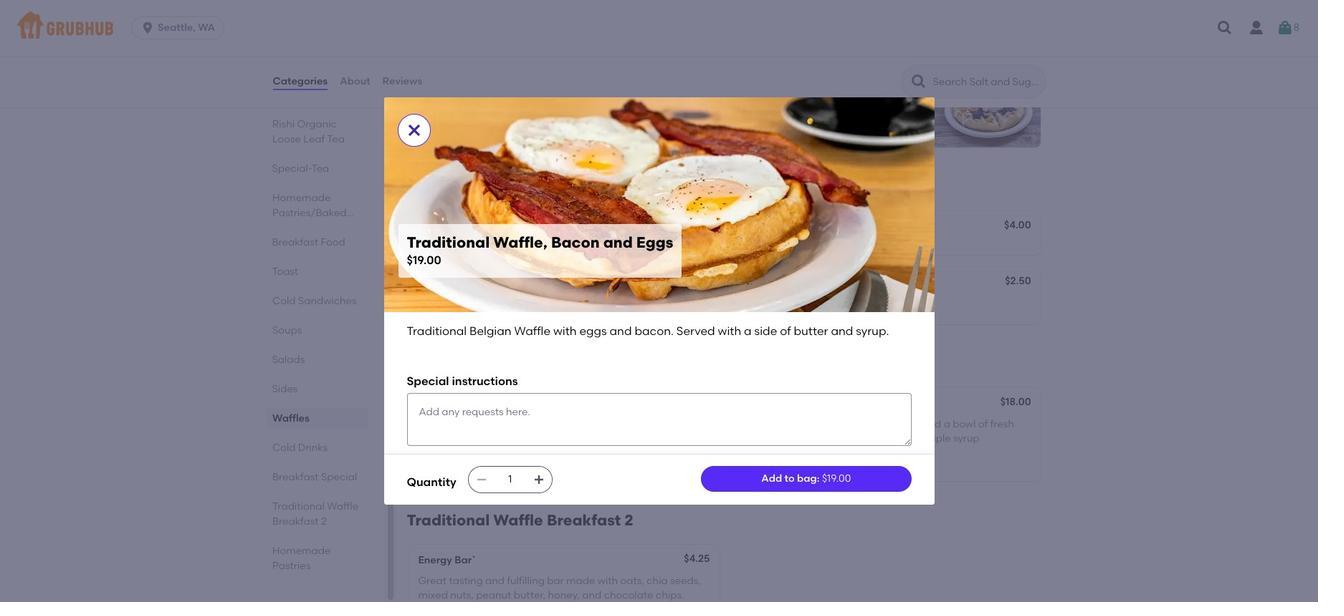 Task type: vqa. For each thing, say whether or not it's contained in the screenshot.
bottommost $5.49 +
no



Task type: locate. For each thing, give the bounding box(es) containing it.
bar
[[547, 575, 564, 588]]

wa
[[198, 22, 215, 34]]

1 vertical spatial syrup
[[953, 433, 980, 445]]

belgian
[[418, 84, 455, 97], [739, 84, 776, 97], [470, 325, 512, 338], [473, 418, 509, 431], [794, 418, 831, 431]]

2 up oats,
[[625, 512, 633, 530]]

0 vertical spatial maple
[[441, 114, 472, 126]]

0 vertical spatial syrup.
[[856, 325, 889, 338]]

a up jam
[[872, 84, 878, 97]]

mixed down great
[[418, 590, 448, 602]]

0 vertical spatial bacon
[[551, 234, 600, 252]]

1 vertical spatial syrup.
[[472, 447, 501, 460]]

served right fruit.
[[764, 433, 797, 445]]

belgian up instructions
[[470, 325, 512, 338]]

1 vertical spatial eggs
[[567, 398, 591, 410]]

traditional waffle breakfast 2
[[272, 501, 358, 528], [407, 512, 633, 530]]

0 horizontal spatial svg image
[[141, 21, 155, 35]]

2 horizontal spatial waffle
[[833, 418, 863, 431]]

1 horizontal spatial side
[[755, 325, 777, 338]]

Input item quantity number field
[[494, 468, 526, 493]]

svg image left 8 'button'
[[1217, 19, 1234, 37]]

0 vertical spatial cream.
[[525, 99, 559, 111]]

cream. right whip
[[444, 128, 478, 140]]

1 vertical spatial bacon.
[[440, 433, 474, 445]]

1 vertical spatial maple
[[920, 433, 951, 445]]

2 up 'homemade pastries'
[[321, 516, 326, 528]]

main navigation navigation
[[0, 0, 1318, 56]]

1 horizontal spatial special
[[407, 375, 449, 389]]

mixed down topped at the top
[[814, 99, 843, 111]]

traditional waffle, bacon and eggs
[[418, 398, 591, 410]]

waffle down traditional waffle, bacon and eggs
[[512, 418, 543, 431]]

cold drinks down waffles
[[272, 442, 327, 454]]

drinks
[[447, 178, 494, 196], [762, 277, 792, 289], [298, 442, 327, 454]]

side down traditional waffle, bacon and eggs
[[544, 433, 564, 445]]

syrup down cobbler waffle
[[475, 114, 501, 126]]

0 horizontal spatial drinks
[[298, 442, 327, 454]]

belgian inside traditional belgian waffle with eggs and bacon. served with a side of butter and syrup.
[[473, 418, 509, 431]]

svg image inside seattle, wa button
[[141, 21, 155, 35]]

waffle down traditional waffle, eggs and fruit
[[833, 418, 863, 431]]

bacon inside traditional waffle, bacon and eggs $19.00
[[551, 234, 600, 252]]

1 horizontal spatial 2
[[625, 512, 633, 530]]

tart waffle image
[[933, 55, 1041, 148]]

served up homemade
[[561, 99, 595, 111]]

belgian waffle with blueberries, streusel and whipped cream. served with maple syrup and homemade whip cream.
[[418, 84, 595, 140]]

waffle down cobbler waffle
[[457, 84, 487, 97]]

0 vertical spatial $19.00
[[407, 254, 441, 267]]

cold sandwiches
[[272, 295, 356, 308]]

breakfast up 'homemade pastries'
[[272, 516, 318, 528]]

loose
[[272, 133, 301, 146]]

cold up fresh
[[407, 178, 443, 196]]

0 horizontal spatial breakfast special
[[272, 472, 357, 484]]

2 horizontal spatial $19.00
[[822, 473, 851, 485]]

1 vertical spatial $19.00
[[681, 398, 711, 410]]

cold drinks
[[407, 178, 494, 196], [272, 442, 327, 454]]

fresh
[[418, 221, 445, 233]]

a down traditional waffle, bacon and eggs
[[535, 433, 542, 445]]

svg image left seattle,
[[141, 21, 155, 35]]

syrup.
[[856, 325, 889, 338], [472, 447, 501, 460]]

0 horizontal spatial cream
[[739, 99, 771, 111]]

with inside great tasting and fulfilling bar made with oats, chia seeds, mixed nuts, peanut butter, honey, and chocolate chips.
[[598, 575, 618, 588]]

waffle inside belgian waffle topped with a sweet cream cheese, mixed berry jam and whipped cream
[[778, 84, 808, 97]]

berry
[[846, 99, 871, 111]]

2 horizontal spatial drinks
[[762, 277, 792, 289]]

1 vertical spatial whipped
[[739, 114, 782, 126]]

homemade
[[525, 114, 582, 126]]

1 vertical spatial bacon
[[511, 398, 543, 410]]

belgian up the streusel
[[418, 84, 455, 97]]

2 horizontal spatial side
[[831, 433, 851, 445]]

tea right leaf
[[327, 133, 344, 146]]

0 horizontal spatial bacon.
[[440, 433, 474, 445]]

made
[[566, 575, 595, 588]]

served inside traditional belgian waffle with 2 eggs and a bowl of fresh fruit. served with a side of butter and maple syrup
[[764, 433, 797, 445]]

whipped inside belgian waffle with blueberries, streusel and whipped cream. served with maple syrup and homemade whip cream.
[[480, 99, 522, 111]]

0 horizontal spatial butter
[[418, 447, 448, 460]]

eggs for traditional waffle, bacon and eggs
[[567, 398, 591, 410]]

0 horizontal spatial syrup.
[[472, 447, 501, 460]]

belgian down tart on the right top
[[739, 84, 776, 97]]

0 horizontal spatial mixed
[[418, 590, 448, 602]]

breakfast inside homemade pastries/baked goods breakfast food
[[272, 237, 318, 249]]

butter,
[[514, 590, 546, 602]]

waffle right tart on the right top
[[761, 64, 794, 76]]

0 vertical spatial butter
[[794, 325, 828, 338]]

breakfast special down waffles
[[272, 472, 357, 484]]

side down 'coke'
[[755, 325, 777, 338]]

traditional inside traditional waffle, bacon and eggs $19.00
[[407, 234, 490, 252]]

a
[[872, 84, 878, 97], [744, 325, 752, 338], [944, 418, 950, 431], [535, 433, 542, 445], [822, 433, 829, 445]]

1 vertical spatial drinks
[[762, 277, 792, 289]]

syrup down bowl
[[953, 433, 980, 445]]

1 vertical spatial svg image
[[405, 122, 423, 139]]

a inside traditional belgian waffle with eggs and bacon. served with a side of butter and syrup.
[[535, 433, 542, 445]]

whipped
[[480, 99, 522, 111], [739, 114, 782, 126]]

0 vertical spatial svg image
[[1277, 19, 1294, 37]]

1 horizontal spatial bacon
[[551, 234, 600, 252]]

cream down cheese,
[[784, 114, 816, 126]]

diet
[[739, 297, 759, 309]]

$18.00
[[1001, 397, 1031, 409]]

2 $12.75 from the left
[[1003, 64, 1032, 76]]

tart
[[739, 64, 759, 76]]

traditional belgian waffle with eggs and bacon. served with a side of butter and syrup. down traditional waffle, bacon and eggs
[[418, 418, 592, 460]]

about
[[340, 75, 370, 87]]

1 horizontal spatial syrup
[[953, 433, 980, 445]]

homemade up pastries
[[272, 546, 330, 558]]

0 vertical spatial syrup
[[475, 114, 501, 126]]

quantity
[[407, 476, 456, 489]]

traditional inside traditional belgian waffle with 2 eggs and a bowl of fresh fruit. served with a side of butter and maple syrup
[[739, 418, 792, 431]]

0 horizontal spatial side
[[544, 433, 564, 445]]

1 $12.75 from the left
[[682, 64, 711, 76]]

butter
[[794, 325, 828, 338], [866, 433, 896, 445], [418, 447, 448, 460]]

0 horizontal spatial $19.00
[[407, 254, 441, 267]]

oats,
[[620, 575, 644, 588]]

0 horizontal spatial waffle
[[457, 84, 487, 97]]

butter up quantity
[[418, 447, 448, 460]]

traditional waffle breakfast 2 down "input item quantity" number field
[[407, 512, 633, 530]]

a inside belgian waffle topped with a sweet cream cheese, mixed berry jam and whipped cream
[[872, 84, 878, 97]]

bacon
[[551, 234, 600, 252], [511, 398, 543, 410]]

toast
[[272, 266, 298, 278]]

cold drinks up pressed
[[407, 178, 494, 196]]

waffle,
[[493, 234, 548, 252], [474, 398, 509, 410], [795, 398, 830, 410]]

cream
[[739, 99, 771, 111], [784, 114, 816, 126]]

mixed inside great tasting and fulfilling bar made with oats, chia seeds, mixed nuts, peanut butter, honey, and chocolate chips.
[[418, 590, 448, 602]]

belgian down traditional waffle, eggs and fruit
[[794, 418, 831, 431]]

0 horizontal spatial whipped
[[480, 99, 522, 111]]

0 vertical spatial drinks
[[447, 178, 494, 196]]

bacon.
[[635, 325, 674, 338], [440, 433, 474, 445]]

whipped inside belgian waffle topped with a sweet cream cheese, mixed berry jam and whipped cream
[[739, 114, 782, 126]]

whipped down blueberries, on the left top of the page
[[480, 99, 522, 111]]

1 horizontal spatial syrup.
[[856, 325, 889, 338]]

$3.00
[[683, 275, 710, 287]]

svg image
[[1217, 19, 1234, 37], [141, 21, 155, 35], [476, 475, 487, 486]]

belgian down traditional waffle, bacon and eggs
[[473, 418, 509, 431]]

waffle
[[461, 64, 493, 76], [761, 64, 794, 76], [514, 325, 551, 338], [512, 418, 543, 431], [327, 501, 358, 513], [493, 512, 543, 530]]

waffle, up traditional belgian waffle with 2 eggs and a bowl of fresh fruit. served with a side of butter and maple syrup at the bottom right
[[795, 398, 830, 410]]

2 horizontal spatial 2
[[888, 418, 894, 431]]

fruit.
[[739, 433, 761, 445]]

waffle inside traditional belgian waffle with 2 eggs and a bowl of fresh fruit. served with a side of butter and maple syrup
[[833, 418, 863, 431]]

drinks up pressed
[[447, 178, 494, 196]]

bacon down juice
[[551, 234, 600, 252]]

eggs inside traditional waffle, bacon and eggs $19.00
[[636, 234, 673, 252]]

1 horizontal spatial whipped
[[739, 114, 782, 126]]

traditional waffle, bacon and eggs image
[[612, 389, 719, 482]]

waffle up 'homemade pastries'
[[327, 501, 358, 513]]

breakfast special up instructions
[[407, 355, 541, 373]]

1 horizontal spatial svg image
[[533, 475, 545, 486]]

traditional waffle, eggs and fruit
[[739, 398, 901, 410]]

rosewater
[[800, 221, 852, 233]]

2 vertical spatial butter
[[418, 447, 448, 460]]

1 horizontal spatial eggs
[[636, 234, 673, 252]]

tea inside rishi organic loose leaf tea
[[327, 133, 344, 146]]

2 horizontal spatial butter
[[866, 433, 896, 445]]

seeds,
[[670, 575, 701, 588]]

breakfast down goods
[[272, 237, 318, 249]]

traditional belgian waffle with eggs and bacon. served with a side of butter and syrup. down $3.00
[[407, 325, 889, 338]]

0 horizontal spatial cold drinks
[[272, 442, 327, 454]]

san pellegrino
[[418, 277, 489, 289]]

waffle up cheese,
[[778, 84, 808, 97]]

traditional
[[407, 234, 490, 252], [407, 325, 467, 338], [418, 398, 472, 410], [739, 398, 793, 410], [418, 418, 470, 431], [739, 418, 792, 431], [272, 501, 324, 513], [407, 512, 490, 530]]

homemade inside homemade pastries/baked goods breakfast food
[[272, 192, 330, 204]]

side down traditional waffle, eggs and fruit
[[831, 433, 851, 445]]

0 vertical spatial cold drinks
[[407, 178, 494, 196]]

2 horizontal spatial special
[[484, 355, 541, 373]]

coke
[[762, 297, 785, 309]]

bacon for traditional waffle, bacon and eggs
[[511, 398, 543, 410]]

salads
[[272, 354, 305, 366]]

$12.75
[[682, 64, 711, 76], [1003, 64, 1032, 76]]

organic
[[297, 118, 337, 130]]

1 vertical spatial mixed
[[418, 590, 448, 602]]

traditional waffle breakfast 2 up 'homemade pastries'
[[272, 501, 358, 528]]

reviews button
[[382, 56, 423, 108]]

drinks down waffles
[[298, 442, 327, 454]]

1 horizontal spatial waffle
[[778, 84, 808, 97]]

cream down tart on the right top
[[739, 99, 771, 111]]

butter down fruit
[[866, 433, 896, 445]]

1 horizontal spatial drinks
[[447, 178, 494, 196]]

8
[[1294, 21, 1300, 34]]

0 vertical spatial eggs
[[636, 234, 673, 252]]

side
[[755, 325, 777, 338], [544, 433, 564, 445], [831, 433, 851, 445]]

0 horizontal spatial eggs
[[567, 398, 591, 410]]

homemade up pastries/baked
[[272, 192, 330, 204]]

2 down fruit
[[888, 418, 894, 431]]

1 vertical spatial breakfast special
[[272, 472, 357, 484]]

2
[[888, 418, 894, 431], [625, 512, 633, 530], [321, 516, 326, 528]]

0 vertical spatial traditional belgian waffle with eggs and bacon. served with a side of butter and syrup.
[[407, 325, 889, 338]]

1 horizontal spatial $12.75
[[1003, 64, 1032, 76]]

svg image
[[1277, 19, 1294, 37], [405, 122, 423, 139], [533, 475, 545, 486]]

great tasting and fulfilling bar made with oats, chia seeds, mixed nuts, peanut butter, honey, and chocolate chips.
[[418, 575, 701, 602]]

peanut
[[476, 590, 511, 602]]

side inside traditional belgian waffle with 2 eggs and a bowl of fresh fruit. served with a side of butter and maple syrup
[[831, 433, 851, 445]]

1 vertical spatial butter
[[866, 433, 896, 445]]

1 horizontal spatial cream.
[[525, 99, 559, 111]]

2 vertical spatial homemade
[[272, 546, 330, 558]]

homemade up soft drinks at the top right of the page
[[739, 221, 798, 233]]

butter down up.
[[794, 325, 828, 338]]

cream.
[[525, 99, 559, 111], [444, 128, 478, 140]]

tea
[[327, 133, 344, 146], [312, 163, 329, 175]]

waffle right cobbler
[[461, 64, 493, 76]]

0 horizontal spatial bacon
[[511, 398, 543, 410]]

svg image left "input item quantity" number field
[[476, 475, 487, 486]]

categories
[[273, 75, 328, 87]]

tea down leaf
[[312, 163, 329, 175]]

waffle, down instructions
[[474, 398, 509, 410]]

waffle for with
[[457, 84, 487, 97]]

0 vertical spatial bacon.
[[635, 325, 674, 338]]

0 vertical spatial whipped
[[480, 99, 522, 111]]

2 vertical spatial $19.00
[[822, 473, 851, 485]]

waffle, for traditional waffle, bacon and eggs
[[474, 398, 509, 410]]

bowl
[[953, 418, 976, 431]]

pastries
[[272, 561, 310, 573]]

cream. down blueberries, on the left top of the page
[[525, 99, 559, 111]]

eggs
[[580, 325, 607, 338], [833, 398, 857, 410], [568, 418, 592, 431], [896, 418, 920, 431]]

1 horizontal spatial maple
[[920, 433, 951, 445]]

bacon down instructions
[[511, 398, 543, 410]]

waffle
[[457, 84, 487, 97], [778, 84, 808, 97], [833, 418, 863, 431]]

0 vertical spatial homemade
[[272, 192, 330, 204]]

whipped down cheese,
[[739, 114, 782, 126]]

syrup
[[475, 114, 501, 126], [953, 433, 980, 445]]

0 horizontal spatial maple
[[441, 114, 472, 126]]

mixed
[[814, 99, 843, 111], [418, 590, 448, 602]]

0 horizontal spatial syrup
[[475, 114, 501, 126]]

eggs
[[636, 234, 673, 252], [567, 398, 591, 410]]

waffle up instructions
[[514, 325, 551, 338]]

0 vertical spatial cream
[[739, 99, 771, 111]]

$5.75
[[685, 220, 710, 232]]

blueberries,
[[512, 84, 569, 97]]

1 vertical spatial special
[[407, 375, 449, 389]]

1 vertical spatial cold
[[272, 295, 295, 308]]

a down traditional waffle, eggs and fruit
[[822, 433, 829, 445]]

0 horizontal spatial $12.75
[[682, 64, 711, 76]]

0 horizontal spatial special
[[321, 472, 357, 484]]

cold down waffles
[[272, 442, 295, 454]]

syrup inside traditional belgian waffle with 2 eggs and a bowl of fresh fruit. served with a side of butter and maple syrup
[[953, 433, 980, 445]]

0 vertical spatial breakfast special
[[407, 355, 541, 373]]

waffle, inside traditional waffle, bacon and eggs $19.00
[[493, 234, 548, 252]]

traditional inside traditional belgian waffle with eggs and bacon. served with a side of butter and syrup.
[[418, 418, 470, 431]]

$19.00
[[407, 254, 441, 267], [681, 398, 711, 410], [822, 473, 851, 485]]

food
[[321, 237, 345, 249]]

waffle, down orange
[[493, 234, 548, 252]]

0 horizontal spatial 2
[[321, 516, 326, 528]]

eggs for traditional waffle, bacon and eggs $19.00
[[636, 234, 673, 252]]

drinks up 'coke'
[[762, 277, 792, 289]]

waffle inside belgian waffle with blueberries, streusel and whipped cream. served with maple syrup and homemade whip cream.
[[457, 84, 487, 97]]

$12.75 for belgian waffle topped with a sweet cream cheese, mixed berry jam and whipped cream
[[1003, 64, 1032, 76]]

0 vertical spatial mixed
[[814, 99, 843, 111]]

1 horizontal spatial cream
[[784, 114, 816, 126]]

cold down toast
[[272, 295, 295, 308]]

topped
[[811, 84, 846, 97]]

0 vertical spatial tea
[[327, 133, 344, 146]]

search icon image
[[910, 73, 927, 90]]

breakfast inside traditional waffle breakfast 2
[[272, 516, 318, 528]]

served down traditional waffle, bacon and eggs
[[476, 433, 510, 445]]

breakfast special
[[407, 355, 541, 373], [272, 472, 357, 484]]

2 vertical spatial cold
[[272, 442, 295, 454]]



Task type: describe. For each thing, give the bounding box(es) containing it.
nuts,
[[450, 590, 474, 602]]

breakfast up special instructions
[[407, 355, 481, 373]]

8 button
[[1277, 15, 1300, 41]]

2 horizontal spatial svg image
[[1217, 19, 1234, 37]]

homemade pastries
[[272, 546, 330, 573]]

add to bag: $19.00
[[762, 473, 851, 485]]

served inside belgian waffle with blueberries, streusel and whipped cream. served with maple syrup and homemade whip cream.
[[561, 99, 595, 111]]

1 horizontal spatial $19.00
[[681, 398, 711, 410]]

svg image inside 8 'button'
[[1277, 19, 1294, 37]]

special-
[[272, 163, 312, 175]]

waffle for topped
[[778, 84, 808, 97]]

streusel
[[418, 99, 456, 111]]

and inside belgian waffle topped with a sweet cream cheese, mixed berry jam and whipped cream
[[895, 99, 914, 111]]

mixed inside belgian waffle topped with a sweet cream cheese, mixed berry jam and whipped cream
[[814, 99, 843, 111]]

waffle inside traditional belgian waffle with eggs and bacon. served with a side of butter and syrup.
[[512, 418, 543, 431]]

maple inside belgian waffle with blueberries, streusel and whipped cream. served with maple syrup and homemade whip cream.
[[441, 114, 472, 126]]

chia
[[647, 575, 668, 588]]

and inside traditional waffle, bacon and eggs $19.00
[[603, 234, 633, 252]]

$2.50
[[1005, 275, 1031, 287]]

with inside belgian waffle topped with a sweet cream cheese, mixed berry jam and whipped cream
[[849, 84, 869, 97]]

$12.75 for belgian waffle with blueberries, streusel and whipped cream. served with maple syrup and homemade whip cream.
[[682, 64, 711, 76]]

syrup inside belgian waffle with blueberries, streusel and whipped cream. served with maple syrup and homemade whip cream.
[[475, 114, 501, 126]]

served down $3.00
[[677, 325, 715, 338]]

sides
[[272, 384, 298, 396]]

seattle,
[[158, 22, 196, 34]]

tasting
[[449, 575, 483, 588]]

fresh pressed orange juice
[[418, 221, 555, 233]]

maple inside traditional belgian waffle with 2 eggs and a bowl of fresh fruit. served with a side of butter and maple syrup
[[920, 433, 951, 445]]

special instructions
[[407, 375, 518, 389]]

add
[[762, 473, 782, 485]]

belgian inside traditional belgian waffle with 2 eggs and a bowl of fresh fruit. served with a side of butter and maple syrup
[[794, 418, 831, 431]]

lemonade
[[855, 221, 908, 233]]

waffle, for traditional waffle, bacon and eggs $19.00
[[493, 234, 548, 252]]

rishi
[[272, 118, 294, 130]]

seattle, wa
[[158, 22, 215, 34]]

$4.25
[[684, 554, 710, 566]]

bacon for traditional waffle, bacon and eggs $19.00
[[551, 234, 600, 252]]

belgian waffle topped with a sweet cream cheese, mixed berry jam and whipped cream
[[739, 84, 914, 126]]

syrup. inside traditional belgian waffle with eggs and bacon. served with a side of butter and syrup.
[[472, 447, 501, 460]]

2 inside traditional waffle breakfast 2
[[321, 516, 326, 528]]

to
[[785, 473, 795, 485]]

homemade rosewater lemonade
[[739, 221, 908, 233]]

energy
[[418, 555, 452, 567]]

Special instructions text field
[[407, 393, 912, 447]]

1 horizontal spatial bacon.
[[635, 325, 674, 338]]

a down diet
[[744, 325, 752, 338]]

pastries/baked
[[272, 207, 346, 219]]

1 vertical spatial cold drinks
[[272, 442, 327, 454]]

eggs inside traditional belgian waffle with eggs and bacon. served with a side of butter and syrup.
[[568, 418, 592, 431]]

sweet
[[881, 84, 909, 97]]

goods
[[272, 222, 304, 234]]

traditional waffle, bacon and eggs $19.00
[[407, 234, 673, 267]]

1 vertical spatial cream.
[[444, 128, 478, 140]]

traditional belgian waffle with 2 eggs and a bowl of fresh fruit. served with a side of butter and maple syrup
[[739, 418, 1014, 445]]

1 vertical spatial tea
[[312, 163, 329, 175]]

fulfilling
[[507, 575, 545, 588]]

2 inside traditional belgian waffle with 2 eggs and a bowl of fresh fruit. served with a side of butter and maple syrup
[[888, 418, 894, 431]]

of inside traditional belgian waffle with eggs and bacon. served with a side of butter and syrup.
[[566, 433, 576, 445]]

juice
[[528, 221, 555, 233]]

1 vertical spatial traditional belgian waffle with eggs and bacon. served with a side of butter and syrup.
[[418, 418, 592, 460]]

fresh
[[990, 418, 1014, 431]]

jam
[[874, 99, 892, 111]]

$19.00 inside traditional waffle, bacon and eggs $19.00
[[407, 254, 441, 267]]

butter inside traditional belgian waffle with 2 eggs and a bowl of fresh fruit. served with a side of butter and maple syrup
[[866, 433, 896, 445]]

orange
[[488, 221, 526, 233]]

reviews
[[383, 75, 422, 87]]

bag:
[[797, 473, 820, 485]]

soups
[[272, 325, 302, 337]]

instructions
[[452, 375, 518, 389]]

breakfast up made
[[547, 512, 621, 530]]

leaf
[[303, 133, 325, 146]]

cheese,
[[774, 99, 811, 111]]

waffles
[[272, 413, 309, 425]]

1 horizontal spatial traditional waffle breakfast 2
[[407, 512, 633, 530]]

up.
[[807, 297, 823, 309]]

soft
[[739, 277, 759, 289]]

great
[[418, 575, 447, 588]]

0 horizontal spatial svg image
[[405, 122, 423, 139]]

2 vertical spatial drinks
[[298, 442, 327, 454]]

homemade pastries/baked goods breakfast food
[[272, 192, 346, 249]]

seattle, wa button
[[131, 16, 230, 39]]

cobbler
[[418, 64, 458, 76]]

butter inside traditional belgian waffle with eggs and bacon. served with a side of butter and syrup.
[[418, 447, 448, 460]]

Search Salt and Sugar Cafe and Bakery search field
[[932, 75, 1041, 89]]

homemade for pastries/baked
[[272, 192, 330, 204]]

$4.00
[[1004, 220, 1031, 232]]

rishi organic loose leaf tea
[[272, 118, 344, 146]]

2 vertical spatial svg image
[[533, 475, 545, 486]]

honey,
[[548, 590, 580, 602]]

served inside traditional belgian waffle with eggs and bacon. served with a side of butter and syrup.
[[476, 433, 510, 445]]

traditional inside traditional waffle breakfast 2
[[272, 501, 324, 513]]

chocolate
[[604, 590, 653, 602]]

tart waffle
[[739, 64, 794, 76]]

waffle, for traditional waffle, eggs and fruit
[[795, 398, 830, 410]]

pressed
[[447, 221, 486, 233]]

waffle down "input item quantity" number field
[[493, 512, 543, 530]]

1 horizontal spatial cold drinks
[[407, 178, 494, 196]]

breakfast down waffles
[[272, 472, 318, 484]]

1 horizontal spatial breakfast special
[[407, 355, 541, 373]]

special-tea
[[272, 163, 329, 175]]

a left bowl
[[944, 418, 950, 431]]

1 horizontal spatial svg image
[[476, 475, 487, 486]]

side inside traditional belgian waffle with eggs and bacon. served with a side of butter and syrup.
[[544, 433, 564, 445]]

energy bar`
[[418, 555, 476, 567]]

san
[[418, 277, 437, 289]]

belgian inside belgian waffle with blueberries, streusel and whipped cream. served with maple syrup and homemade whip cream.
[[418, 84, 455, 97]]

7
[[800, 297, 805, 309]]

cobbler waffle image
[[612, 55, 719, 148]]

pellegrino
[[440, 277, 489, 289]]

homemade for pastries
[[272, 546, 330, 558]]

1 horizontal spatial butter
[[794, 325, 828, 338]]

bar`
[[455, 555, 476, 567]]

whip
[[418, 128, 441, 140]]

cobbler waffle
[[418, 64, 493, 76]]

or
[[787, 297, 797, 309]]

0 vertical spatial cold
[[407, 178, 443, 196]]

soft drinks
[[739, 277, 792, 289]]

homemade for rosewater
[[739, 221, 798, 233]]

eggs inside traditional belgian waffle with 2 eggs and a bowl of fresh fruit. served with a side of butter and maple syrup
[[896, 418, 920, 431]]

chips.
[[656, 590, 684, 602]]

2 vertical spatial special
[[321, 472, 357, 484]]

0 vertical spatial special
[[484, 355, 541, 373]]

waffle inside traditional waffle breakfast 2
[[327, 501, 358, 513]]

bacon. inside traditional belgian waffle with eggs and bacon. served with a side of butter and syrup.
[[440, 433, 474, 445]]

0 horizontal spatial traditional waffle breakfast 2
[[272, 501, 358, 528]]

belgian inside belgian waffle topped with a sweet cream cheese, mixed berry jam and whipped cream
[[739, 84, 776, 97]]

sandwiches
[[298, 295, 356, 308]]

about button
[[339, 56, 371, 108]]

1 vertical spatial cream
[[784, 114, 816, 126]]

fruit
[[881, 398, 901, 410]]



